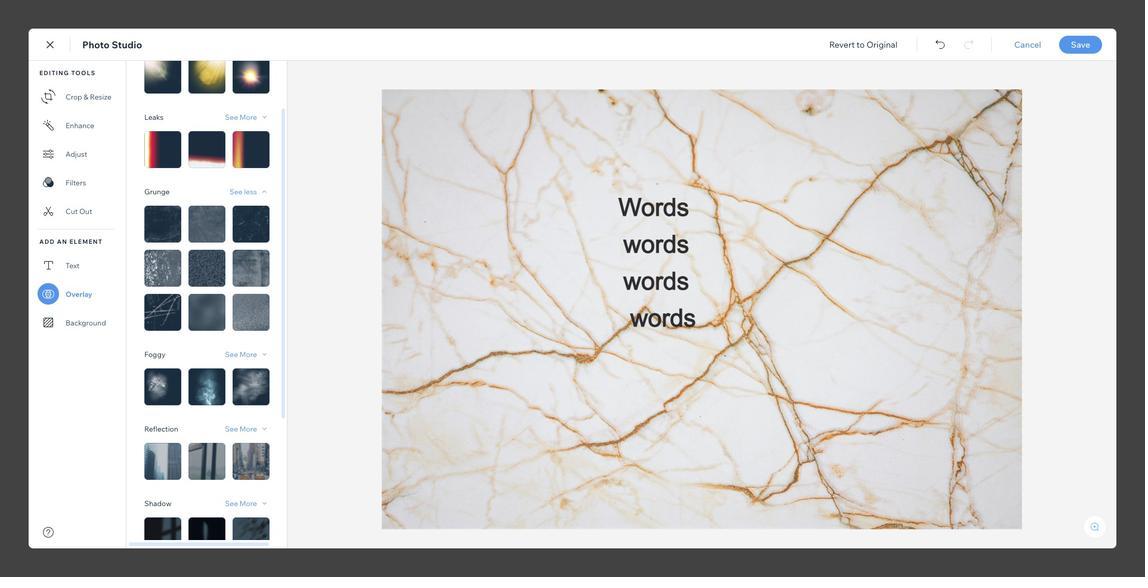 Task type: vqa. For each thing, say whether or not it's contained in the screenshot.
menu containing Add
yes



Task type: locate. For each thing, give the bounding box(es) containing it.
preview button
[[993, 40, 1024, 51]]

publish
[[1059, 39, 1088, 50]]

tags
[[19, 302, 34, 311]]

monetize
[[11, 353, 42, 362]]

settings button
[[13, 125, 41, 161]]

tags button
[[16, 276, 37, 311]]

settings
[[13, 152, 41, 161]]

translate button
[[11, 376, 42, 412]]

Add a Catchy Title text field
[[374, 110, 802, 132]]

menu
[[0, 68, 53, 419]]

back button
[[14, 39, 48, 50]]

seo button
[[16, 175, 37, 211]]



Task type: describe. For each thing, give the bounding box(es) containing it.
back
[[29, 39, 48, 50]]

save
[[929, 39, 948, 50]]

notes
[[1095, 72, 1119, 83]]

monetize button
[[11, 326, 42, 362]]

publish button
[[1042, 35, 1105, 54]]

save button
[[914, 39, 963, 50]]

marble te image
[[374, 195, 816, 498]]

preview
[[993, 40, 1024, 51]]

translate
[[11, 403, 42, 412]]

add button
[[16, 75, 37, 111]]

seo
[[19, 202, 34, 211]]

add
[[20, 102, 33, 111]]

menu containing add
[[0, 68, 53, 419]]

notes button
[[1074, 70, 1122, 86]]

categories
[[8, 252, 45, 261]]

categories button
[[8, 226, 45, 261]]



